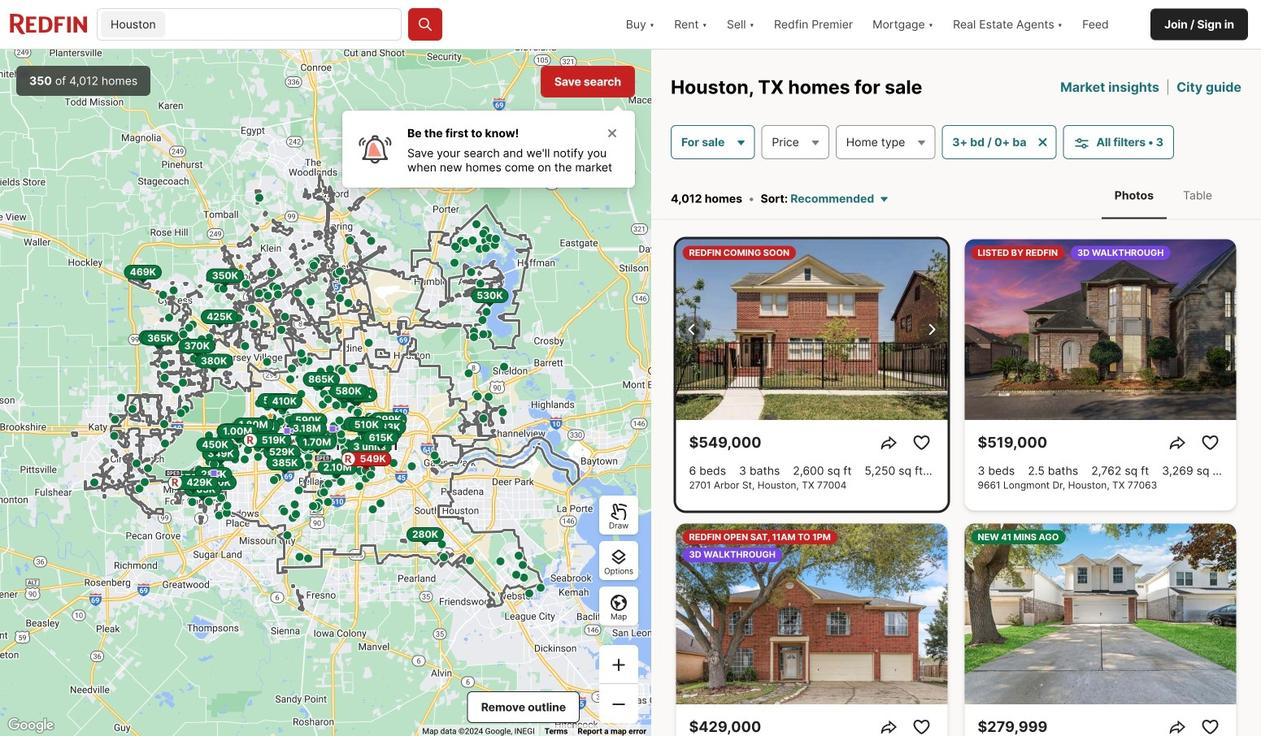 Task type: describe. For each thing, give the bounding box(es) containing it.
map region
[[0, 50, 651, 737]]

toggle search results photos view tab
[[1102, 175, 1167, 216]]

google image
[[4, 716, 58, 737]]

submit search image
[[417, 16, 433, 33]]

share home image
[[1168, 433, 1188, 453]]

add home to favorites image
[[1201, 433, 1220, 453]]



Task type: vqa. For each thing, say whether or not it's contained in the screenshot.
the 'previous' "image"
yes



Task type: locate. For each thing, give the bounding box(es) containing it.
tab list
[[1085, 172, 1242, 219]]

None search field
[[169, 9, 401, 41]]

Add home to favorites checkbox
[[1197, 430, 1223, 456]]

next image
[[922, 320, 941, 340]]

toggle search results table view tab
[[1170, 175, 1225, 216]]

share home image
[[879, 433, 899, 453], [879, 718, 899, 737], [1168, 718, 1188, 737]]

Add home to favorites checkbox
[[909, 430, 935, 456], [909, 715, 935, 737], [1197, 715, 1223, 737]]

add home to favorites image
[[912, 433, 931, 453], [912, 718, 931, 737], [1201, 718, 1220, 737]]

previous image
[[683, 320, 702, 340]]



